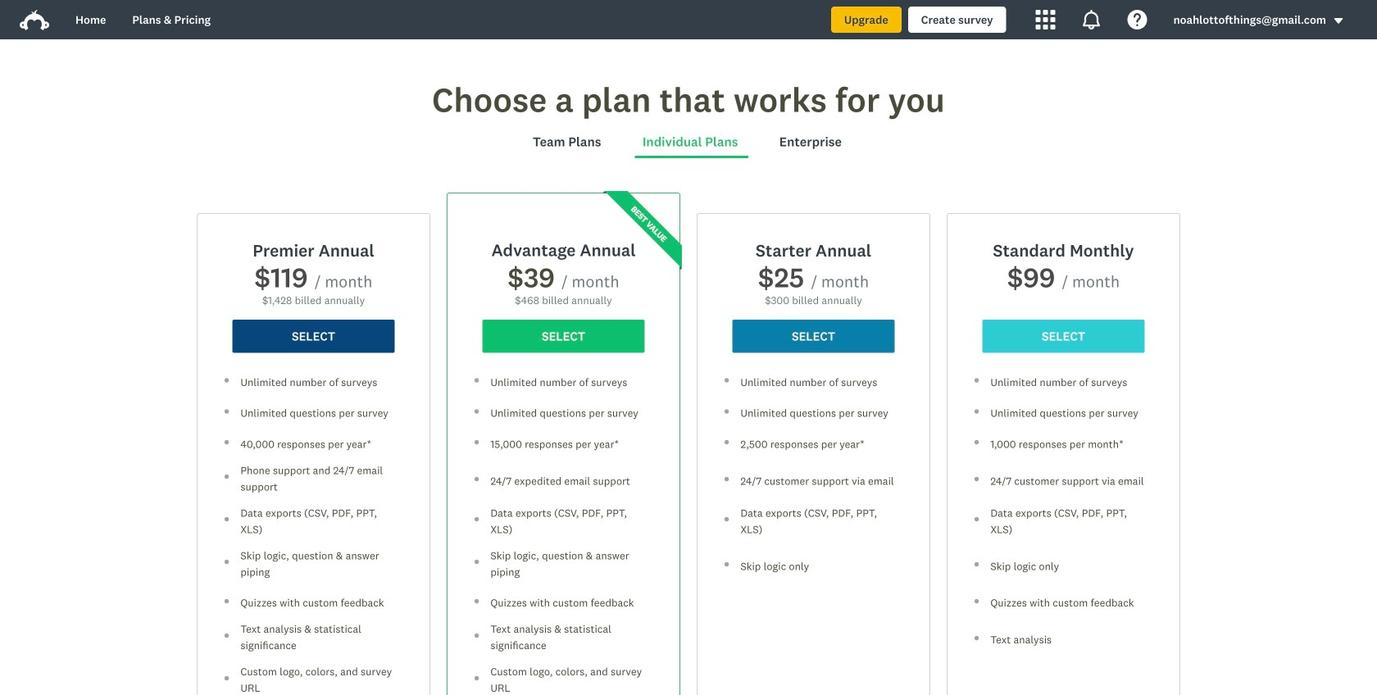 Task type: locate. For each thing, give the bounding box(es) containing it.
1 products icon image from the left
[[1036, 10, 1056, 30]]

1 horizontal spatial products icon image
[[1082, 10, 1102, 30]]

0 horizontal spatial products icon image
[[1036, 10, 1056, 30]]

2 products icon image from the left
[[1082, 10, 1102, 30]]

products icon image
[[1036, 10, 1056, 30], [1082, 10, 1102, 30]]

dropdown arrow image
[[1334, 15, 1345, 27]]

help icon image
[[1128, 10, 1148, 30]]



Task type: vqa. For each thing, say whether or not it's contained in the screenshot.
response based pricing icon
no



Task type: describe. For each thing, give the bounding box(es) containing it.
surveymonkey logo image
[[20, 10, 49, 30]]



